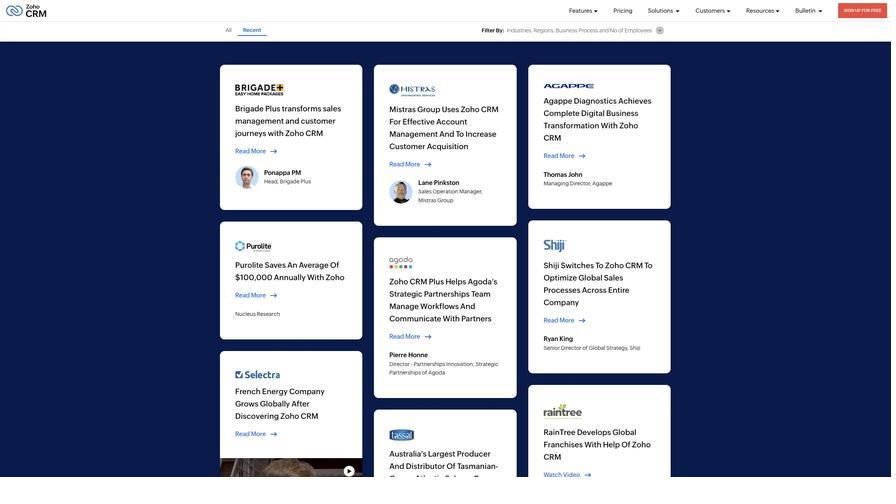 Task type: locate. For each thing, give the bounding box(es) containing it.
read more down customer
[[390, 161, 420, 168]]

0 vertical spatial agappe
[[544, 97, 573, 105]]

more down "communicate"
[[405, 333, 420, 341]]

1 vertical spatial group
[[438, 198, 454, 204]]

1 horizontal spatial agappe
[[593, 181, 613, 187]]

zoho up entire
[[605, 261, 624, 270]]

0 horizontal spatial plus
[[265, 104, 281, 113]]

pm
[[292, 169, 301, 177]]

company down processes
[[544, 298, 579, 307]]

read up the nucleus
[[235, 292, 250, 299]]

brigade
[[235, 104, 264, 113], [280, 179, 300, 185]]

1 vertical spatial mistras
[[419, 198, 437, 204]]

read for purolite saves an average of $100,000 annually with zoho
[[235, 292, 250, 299]]

for up management
[[390, 117, 401, 126]]

read more link
[[235, 147, 280, 156], [544, 152, 588, 161], [390, 160, 434, 169], [235, 292, 280, 300], [544, 317, 588, 326], [390, 333, 434, 342], [235, 431, 280, 439]]

sales inside "shiji switches to zoho crm to optimize global sales processes across entire company"
[[604, 274, 624, 283]]

read up thomas
[[544, 153, 559, 160]]

1 horizontal spatial plus
[[301, 179, 311, 185]]

of inside 'raintree develops global franchises with help of zoho crm'
[[622, 441, 631, 450]]

of left agoda
[[422, 370, 427, 376]]

and up partners
[[461, 302, 476, 311]]

0 vertical spatial director
[[561, 345, 582, 352]]

2 vertical spatial of
[[422, 370, 427, 376]]

0 vertical spatial company
[[544, 298, 579, 307]]

sales down lane
[[419, 189, 432, 195]]

shiji inside "shiji switches to zoho crm to optimize global sales processes across entire company"
[[544, 261, 560, 270]]

complete
[[544, 109, 580, 118]]

for
[[862, 8, 871, 13], [390, 117, 401, 126]]

1 horizontal spatial brigade
[[280, 179, 300, 185]]

read more up thomas
[[544, 153, 575, 160]]

agappe diagnostics achieves complete digital business transformation with zoho crm
[[544, 97, 652, 142]]

with down average
[[307, 273, 324, 282]]

0 horizontal spatial for
[[390, 117, 401, 126]]

global inside 'raintree develops global franchises with help of zoho crm'
[[613, 428, 637, 437]]

1 vertical spatial and
[[461, 302, 476, 311]]

1 vertical spatial strategic
[[476, 362, 499, 368]]

0 vertical spatial strategic
[[390, 290, 423, 299]]

bulletin link
[[796, 0, 823, 21]]

crm down customer
[[306, 129, 323, 138]]

company up after
[[289, 388, 325, 396]]

director
[[561, 345, 582, 352], [390, 362, 410, 368]]

read for mistras group uses zoho crm for effective account management and to increase customer acquisition
[[390, 161, 404, 168]]

for right 'up'
[[862, 8, 871, 13]]

more up the king
[[560, 317, 575, 325]]

2 horizontal spatial and
[[461, 302, 476, 311]]

zoho up manage
[[390, 277, 408, 286]]

read more for mistras group uses zoho crm for effective account management and to increase customer acquisition
[[390, 161, 420, 168]]

1 vertical spatial partnerships
[[414, 362, 445, 368]]

read more link down discovering
[[235, 431, 280, 439]]

0 vertical spatial partnerships
[[424, 290, 470, 299]]

global up "help"
[[613, 428, 637, 437]]

1 vertical spatial business
[[606, 109, 639, 118]]

1 horizontal spatial company
[[544, 298, 579, 307]]

franchises
[[544, 441, 583, 450]]

plus left the helps
[[429, 277, 444, 286]]

1 vertical spatial director
[[390, 362, 410, 368]]

0 horizontal spatial shiji
[[544, 261, 560, 270]]

1 horizontal spatial mistras
[[419, 198, 437, 204]]

group up effective
[[417, 105, 441, 114]]

read more up the king
[[544, 317, 575, 325]]

read more link for agappe diagnostics achieves complete digital business transformation with zoho crm
[[544, 152, 588, 161]]

read more down discovering
[[235, 431, 266, 439]]

global up across
[[579, 274, 603, 283]]

1 horizontal spatial sales
[[604, 274, 624, 283]]

sales inside lane pinkston sales operation manager, mistras group
[[419, 189, 432, 195]]

1 horizontal spatial of
[[583, 345, 588, 352]]

1 vertical spatial global
[[589, 345, 606, 352]]

0 vertical spatial and
[[440, 130, 455, 138]]

manager,
[[460, 189, 483, 195]]

1 horizontal spatial to
[[596, 261, 604, 270]]

recent
[[243, 27, 261, 33]]

0 vertical spatial sales
[[419, 189, 432, 195]]

1 vertical spatial and
[[286, 116, 299, 125]]

ponappa
[[264, 169, 290, 177]]

brigade plus transforms sales management and customer journeys with zoho crm
[[235, 104, 341, 138]]

of
[[330, 261, 339, 270], [622, 441, 631, 450], [447, 463, 456, 472]]

zoho down "achieves" on the top right
[[620, 121, 638, 130]]

read more link for mistras group uses zoho crm for effective account management and to increase customer acquisition
[[390, 160, 434, 169]]

mistras down lane
[[419, 198, 437, 204]]

brigade up management on the top of page
[[235, 104, 264, 113]]

grown
[[390, 475, 414, 478]]

read more down $100,000
[[235, 292, 266, 299]]

0 horizontal spatial director
[[390, 362, 410, 368]]

strategic inside pierre honne director - partnerships innovation, strategic partnerships of agoda
[[476, 362, 499, 368]]

read more for agappe diagnostics achieves complete digital business transformation with zoho crm
[[544, 153, 575, 160]]

and inside the filter by: industries, regions, business process and no of employees
[[600, 27, 609, 34]]

zoho inside mistras group uses zoho crm for effective account management and to increase customer acquisition
[[461, 105, 480, 114]]

read more link for shiji switches to zoho crm to optimize global sales processes across entire company
[[544, 317, 588, 326]]

more for shiji switches to zoho crm to optimize global sales processes across entire company
[[560, 317, 575, 325]]

1 vertical spatial shiji
[[630, 345, 641, 352]]

increase
[[466, 130, 497, 138]]

0 vertical spatial plus
[[265, 104, 281, 113]]

1 vertical spatial company
[[289, 388, 325, 396]]

plus up management on the top of page
[[265, 104, 281, 113]]

energy
[[262, 388, 288, 396]]

0 horizontal spatial and
[[390, 463, 405, 472]]

zoho down average
[[326, 273, 345, 282]]

agappe right director,
[[593, 181, 613, 187]]

of left strategy,
[[583, 345, 588, 352]]

and inside australia's largest producer and distributor of tasmanian- grown atlantic salmon ru
[[390, 463, 405, 472]]

solutions link
[[648, 0, 680, 21]]

australia's
[[390, 450, 427, 459]]

2 vertical spatial plus
[[429, 277, 444, 286]]

regions,
[[534, 27, 555, 34]]

read down journeys
[[235, 148, 250, 155]]

read up ryan
[[544, 317, 559, 325]]

1 horizontal spatial and
[[440, 130, 455, 138]]

read more down journeys
[[235, 148, 266, 155]]

1 vertical spatial brigade
[[280, 179, 300, 185]]

1 horizontal spatial business
[[606, 109, 639, 118]]

shiji right strategy,
[[630, 345, 641, 352]]

zoho right uses
[[461, 105, 480, 114]]

crm up increase on the right of page
[[481, 105, 499, 114]]

0 horizontal spatial agappe
[[544, 97, 573, 105]]

strategic
[[390, 290, 423, 299], [476, 362, 499, 368]]

group down operation
[[438, 198, 454, 204]]

journeys
[[235, 129, 266, 138]]

sign up for free
[[844, 8, 882, 13]]

1 horizontal spatial strategic
[[476, 362, 499, 368]]

crm down franchises
[[544, 453, 561, 462]]

0 horizontal spatial of
[[330, 261, 339, 270]]

read down discovering
[[235, 431, 250, 439]]

of inside pierre honne director - partnerships innovation, strategic partnerships of agoda
[[422, 370, 427, 376]]

more down customer
[[405, 161, 420, 168]]

0 vertical spatial shiji
[[544, 261, 560, 270]]

effective
[[403, 117, 435, 126]]

strategic inside the zoho crm plus helps agoda's strategic partnerships team manage workflows and communicate with partners
[[390, 290, 423, 299]]

mistras
[[390, 105, 416, 114], [419, 198, 437, 204]]

by:
[[496, 27, 505, 34]]

0 vertical spatial group
[[417, 105, 441, 114]]

of inside the filter by: industries, regions, business process and no of employees
[[619, 27, 624, 34]]

customer
[[390, 142, 426, 151]]

0 vertical spatial business
[[556, 27, 578, 34]]

zoho right with
[[285, 129, 304, 138]]

process
[[579, 27, 598, 34]]

more down $100,000
[[251, 292, 266, 299]]

0 horizontal spatial sales
[[419, 189, 432, 195]]

crm down after
[[301, 412, 318, 421]]

with down develops
[[585, 441, 602, 450]]

0 vertical spatial of
[[619, 27, 624, 34]]

partners
[[462, 315, 492, 323]]

zoho right "help"
[[632, 441, 651, 450]]

and up acquisition
[[440, 130, 455, 138]]

2 vertical spatial of
[[447, 463, 456, 472]]

read more link down journeys
[[235, 147, 280, 156]]

mistras group uses zoho crm for effective account management and to increase customer acquisition
[[390, 105, 499, 151]]

french energy company grows globally after discovering zoho crm
[[235, 388, 325, 421]]

2 vertical spatial global
[[613, 428, 637, 437]]

0 vertical spatial for
[[862, 8, 871, 13]]

with
[[601, 121, 618, 130], [307, 273, 324, 282], [443, 315, 460, 323], [585, 441, 602, 450]]

read more up pierre
[[390, 333, 420, 341]]

and left no
[[600, 27, 609, 34]]

of up salmon
[[447, 463, 456, 472]]

zoho inside french energy company grows globally after discovering zoho crm
[[281, 412, 299, 421]]

zoho inside 'raintree develops global franchises with help of zoho crm'
[[632, 441, 651, 450]]

french
[[235, 388, 261, 396]]

shiji up optimize
[[544, 261, 560, 270]]

read more link up john
[[544, 152, 588, 161]]

purolite
[[235, 261, 263, 270]]

0 horizontal spatial and
[[286, 116, 299, 125]]

global left strategy,
[[589, 345, 606, 352]]

strategic up manage
[[390, 290, 423, 299]]

and up grown
[[390, 463, 405, 472]]

0 vertical spatial and
[[600, 27, 609, 34]]

1 vertical spatial of
[[583, 345, 588, 352]]

agoda
[[429, 370, 445, 376]]

crm
[[481, 105, 499, 114], [306, 129, 323, 138], [544, 134, 561, 142], [626, 261, 643, 270], [410, 277, 428, 286], [301, 412, 318, 421], [544, 453, 561, 462]]

0 horizontal spatial business
[[556, 27, 578, 34]]

2 vertical spatial and
[[390, 463, 405, 472]]

zoho crm logo image
[[6, 2, 47, 19]]

0 vertical spatial brigade
[[235, 104, 264, 113]]

1 vertical spatial of
[[622, 441, 631, 450]]

group inside mistras group uses zoho crm for effective account management and to increase customer acquisition
[[417, 105, 441, 114]]

agappe inside 'agappe diagnostics achieves complete digital business transformation with zoho crm'
[[544, 97, 573, 105]]

agappe up complete
[[544, 97, 573, 105]]

distributor
[[406, 463, 445, 472]]

business down "achieves" on the top right
[[606, 109, 639, 118]]

0 horizontal spatial company
[[289, 388, 325, 396]]

industries,
[[507, 27, 533, 34]]

mistras up effective
[[390, 105, 416, 114]]

strategic right "innovation,"
[[476, 362, 499, 368]]

zoho
[[461, 105, 480, 114], [620, 121, 638, 130], [285, 129, 304, 138], [605, 261, 624, 270], [326, 273, 345, 282], [390, 277, 408, 286], [281, 412, 299, 421], [632, 441, 651, 450]]

ryan king senior director of global strategy, shiji
[[544, 336, 641, 352]]

of right average
[[330, 261, 339, 270]]

2 horizontal spatial of
[[622, 441, 631, 450]]

strategy,
[[607, 345, 629, 352]]

globally
[[260, 400, 290, 409]]

business left "process"
[[556, 27, 578, 34]]

features link
[[569, 0, 598, 21]]

1 horizontal spatial director
[[561, 345, 582, 352]]

2 horizontal spatial of
[[619, 27, 624, 34]]

0 horizontal spatial to
[[456, 130, 464, 138]]

shiji
[[544, 261, 560, 270], [630, 345, 641, 352]]

more up john
[[560, 153, 575, 160]]

communicate
[[390, 315, 442, 323]]

0 horizontal spatial strategic
[[390, 290, 423, 299]]

group inside lane pinkston sales operation manager, mistras group
[[438, 198, 454, 204]]

1 horizontal spatial for
[[862, 8, 871, 13]]

group
[[417, 105, 441, 114], [438, 198, 454, 204]]

sales up entire
[[604, 274, 624, 283]]

read down customer
[[390, 161, 404, 168]]

read more link down "communicate"
[[390, 333, 434, 342]]

plus
[[265, 104, 281, 113], [301, 179, 311, 185], [429, 277, 444, 286]]

more down journeys
[[251, 148, 266, 155]]

global
[[579, 274, 603, 283], [589, 345, 606, 352], [613, 428, 637, 437]]

read more link up nucleus research
[[235, 292, 280, 300]]

saves
[[265, 261, 286, 270]]

2 horizontal spatial plus
[[429, 277, 444, 286]]

read for brigade plus transforms sales management and customer journeys with zoho crm
[[235, 148, 250, 155]]

read for agappe diagnostics achieves complete digital business transformation with zoho crm
[[544, 153, 559, 160]]

honne
[[408, 352, 428, 360]]

read more for shiji switches to zoho crm to optimize global sales processes across entire company
[[544, 317, 575, 325]]

read more link up the king
[[544, 317, 588, 326]]

0 horizontal spatial brigade
[[235, 104, 264, 113]]

zoho inside brigade plus transforms sales management and customer journeys with zoho crm
[[285, 129, 304, 138]]

read more link down customer
[[390, 160, 434, 169]]

partnerships up agoda
[[414, 362, 445, 368]]

zoho inside purolite saves an average of $100,000 annually with zoho
[[326, 273, 345, 282]]

0 horizontal spatial of
[[422, 370, 427, 376]]

with down digital
[[601, 121, 618, 130]]

0 horizontal spatial mistras
[[390, 105, 416, 114]]

with down workflows
[[443, 315, 460, 323]]

of right no
[[619, 27, 624, 34]]

brigade inside brigade plus transforms sales management and customer journeys with zoho crm
[[235, 104, 264, 113]]

plus down pm
[[301, 179, 311, 185]]

director down pierre
[[390, 362, 410, 368]]

thomas john managing director, agappe
[[544, 171, 613, 187]]

read more for brigade plus transforms sales management and customer journeys with zoho crm
[[235, 148, 266, 155]]

director,
[[570, 181, 592, 187]]

plus inside ponappa pm head, brigade plus
[[301, 179, 311, 185]]

0 vertical spatial mistras
[[390, 105, 416, 114]]

and down transforms
[[286, 116, 299, 125]]

management
[[235, 116, 284, 125]]

crm down transformation at right top
[[544, 134, 561, 142]]

of for by:
[[619, 27, 624, 34]]

crm up manage
[[410, 277, 428, 286]]

of right "help"
[[622, 441, 631, 450]]

shiji inside the ryan king senior director of global strategy, shiji
[[630, 345, 641, 352]]

1 horizontal spatial shiji
[[630, 345, 641, 352]]

switches
[[561, 261, 594, 270]]

1 vertical spatial sales
[[604, 274, 624, 283]]

1 horizontal spatial of
[[447, 463, 456, 472]]

0 vertical spatial global
[[579, 274, 603, 283]]

pinkston
[[434, 180, 460, 187]]

partnerships up workflows
[[424, 290, 470, 299]]

crm up entire
[[626, 261, 643, 270]]

read up pierre
[[390, 333, 404, 341]]

read more for purolite saves an average of $100,000 annually with zoho
[[235, 292, 266, 299]]

0 vertical spatial of
[[330, 261, 339, 270]]

brigade down pm
[[280, 179, 300, 185]]

1 vertical spatial for
[[390, 117, 401, 126]]

1 vertical spatial agappe
[[593, 181, 613, 187]]

1 vertical spatial plus
[[301, 179, 311, 185]]

with inside the zoho crm plus helps agoda's strategic partnerships team manage workflows and communicate with partners
[[443, 315, 460, 323]]

director down the king
[[561, 345, 582, 352]]

research
[[257, 312, 280, 318]]

purolite saves an average of $100,000 annually with zoho
[[235, 261, 345, 282]]

partnerships down the '-'
[[390, 370, 421, 376]]

king
[[560, 336, 573, 343]]

more down discovering
[[251, 431, 266, 439]]

-
[[411, 362, 413, 368]]

zoho down after
[[281, 412, 299, 421]]

1 horizontal spatial and
[[600, 27, 609, 34]]



Task type: vqa. For each thing, say whether or not it's contained in the screenshot.
Grown
yes



Task type: describe. For each thing, give the bounding box(es) containing it.
help
[[603, 441, 620, 450]]

resources link
[[747, 0, 780, 21]]

business inside 'agappe diagnostics achieves complete digital business transformation with zoho crm'
[[606, 109, 639, 118]]

uses
[[442, 105, 459, 114]]

mistras inside mistras group uses zoho crm for effective account management and to increase customer acquisition
[[390, 105, 416, 114]]

nucleus research
[[235, 312, 280, 318]]

nucleus
[[235, 312, 256, 318]]

ponappa pm head, brigade plus
[[264, 169, 311, 185]]

john
[[569, 171, 583, 179]]

of for honne
[[422, 370, 427, 376]]

more for mistras group uses zoho crm for effective account management and to increase customer acquisition
[[405, 161, 420, 168]]

and inside brigade plus transforms sales management and customer journeys with zoho crm
[[286, 116, 299, 125]]

zoho crm plus helps agoda's strategic partnerships team manage workflows and communicate with partners
[[390, 277, 498, 323]]

manage
[[390, 302, 419, 311]]

account
[[436, 117, 467, 126]]

with inside purolite saves an average of $100,000 annually with zoho
[[307, 273, 324, 282]]

australia's largest producer and distributor of tasmanian- grown atlantic salmon ru
[[390, 450, 499, 478]]

pierre honne director - partnerships innovation, strategic partnerships of agoda
[[390, 352, 499, 376]]

more for brigade plus transforms sales management and customer journeys with zoho crm
[[251, 148, 266, 155]]

crm inside "shiji switches to zoho crm to optimize global sales processes across entire company"
[[626, 261, 643, 270]]

tasmanian-
[[457, 463, 499, 472]]

crm inside 'agappe diagnostics achieves complete digital business transformation with zoho crm'
[[544, 134, 561, 142]]

2 vertical spatial partnerships
[[390, 370, 421, 376]]

global inside "shiji switches to zoho crm to optimize global sales processes across entire company"
[[579, 274, 603, 283]]

director inside the ryan king senior director of global strategy, shiji
[[561, 345, 582, 352]]

ryan
[[544, 336, 558, 343]]

with
[[268, 129, 284, 138]]

sign
[[844, 8, 855, 13]]

company inside "shiji switches to zoho crm to optimize global sales processes across entire company"
[[544, 298, 579, 307]]

plus inside the zoho crm plus helps agoda's strategic partnerships team manage workflows and communicate with partners
[[429, 277, 444, 286]]

raintree
[[544, 428, 576, 437]]

across
[[582, 286, 607, 295]]

bulletin
[[796, 7, 817, 14]]

with inside 'agappe diagnostics achieves complete digital business transformation with zoho crm'
[[601, 121, 618, 130]]

filter
[[482, 27, 495, 34]]

crm inside brigade plus transforms sales management and customer journeys with zoho crm
[[306, 129, 323, 138]]

read for french energy company grows globally after discovering zoho crm
[[235, 431, 250, 439]]

$100,000
[[235, 273, 273, 282]]

brigade inside ponappa pm head, brigade plus
[[280, 179, 300, 185]]

salmon
[[445, 475, 473, 478]]

pierre
[[390, 352, 407, 360]]

diagnostics
[[574, 97, 617, 105]]

solutions
[[648, 7, 675, 14]]

resources
[[747, 7, 775, 14]]

read more link for brigade plus transforms sales management and customer journeys with zoho crm
[[235, 147, 280, 156]]

of inside australia's largest producer and distributor of tasmanian- grown atlantic salmon ru
[[447, 463, 456, 472]]

transforms
[[282, 104, 322, 113]]

zoho inside the zoho crm plus helps agoda's strategic partnerships team manage workflows and communicate with partners
[[390, 277, 408, 286]]

with inside 'raintree develops global franchises with help of zoho crm'
[[585, 441, 602, 450]]

read for zoho crm plus helps agoda's strategic partnerships team manage workflows and communicate with partners
[[390, 333, 404, 341]]

crm inside 'raintree develops global franchises with help of zoho crm'
[[544, 453, 561, 462]]

average
[[299, 261, 329, 270]]

up
[[855, 8, 861, 13]]

head,
[[264, 179, 279, 185]]

achieves
[[619, 97, 652, 105]]

helps
[[446, 277, 467, 286]]

senior
[[544, 345, 560, 352]]

all
[[226, 27, 232, 33]]

of inside purolite saves an average of $100,000 annually with zoho
[[330, 261, 339, 270]]

grows
[[235, 400, 259, 409]]

to inside mistras group uses zoho crm for effective account management and to increase customer acquisition
[[456, 130, 464, 138]]

shiji switches to zoho crm to optimize global sales processes across entire company
[[544, 261, 653, 307]]

free
[[872, 8, 882, 13]]

company inside french energy company grows globally after discovering zoho crm
[[289, 388, 325, 396]]

plus inside brigade plus transforms sales management and customer journeys with zoho crm
[[265, 104, 281, 113]]

filter by: industries, regions, business process and no of employees
[[482, 27, 652, 34]]

lane pinkston sales operation manager, mistras group
[[419, 180, 483, 204]]

entire
[[608, 286, 630, 295]]

team
[[471, 290, 491, 299]]

producer
[[457, 450, 491, 459]]

digital
[[581, 109, 605, 118]]

operation
[[433, 189, 458, 195]]

read for shiji switches to zoho crm to optimize global sales processes across entire company
[[544, 317, 559, 325]]

transformation
[[544, 121, 600, 130]]

read more link for french energy company grows globally after discovering zoho crm
[[235, 431, 280, 439]]

pricing
[[614, 7, 633, 14]]

more for purolite saves an average of $100,000 annually with zoho
[[251, 292, 266, 299]]

develops
[[577, 428, 611, 437]]

crm inside mistras group uses zoho crm for effective account management and to increase customer acquisition
[[481, 105, 499, 114]]

more for agappe diagnostics achieves complete digital business transformation with zoho crm
[[560, 153, 575, 160]]

mistras inside lane pinkston sales operation manager, mistras group
[[419, 198, 437, 204]]

atlantic
[[415, 475, 444, 478]]

read more link for zoho crm plus helps agoda's strategic partnerships team manage workflows and communicate with partners
[[390, 333, 434, 342]]

director inside pierre honne director - partnerships innovation, strategic partnerships of agoda
[[390, 362, 410, 368]]

crm inside french energy company grows globally after discovering zoho crm
[[301, 412, 318, 421]]

more for zoho crm plus helps agoda's strategic partnerships team manage workflows and communicate with partners
[[405, 333, 420, 341]]

partnerships inside the zoho crm plus helps agoda's strategic partnerships team manage workflows and communicate with partners
[[424, 290, 470, 299]]

agappe inside thomas john managing director, agappe
[[593, 181, 613, 187]]

sales
[[323, 104, 341, 113]]

features
[[569, 7, 593, 14]]

after
[[292, 400, 310, 409]]

lane
[[419, 180, 433, 187]]

largest
[[428, 450, 456, 459]]

raintree develops global franchises with help of zoho crm
[[544, 428, 651, 462]]

workflows
[[421, 302, 459, 311]]

and inside mistras group uses zoho crm for effective account management and to increase customer acquisition
[[440, 130, 455, 138]]

and inside the zoho crm plus helps agoda's strategic partnerships team manage workflows and communicate with partners
[[461, 302, 476, 311]]

no
[[610, 27, 617, 34]]

sign up for free link
[[838, 3, 888, 18]]

zoho inside "shiji switches to zoho crm to optimize global sales processes across entire company"
[[605, 261, 624, 270]]

read more for french energy company grows globally after discovering zoho crm
[[235, 431, 266, 439]]

innovation,
[[446, 362, 475, 368]]

read more link for purolite saves an average of $100,000 annually with zoho
[[235, 292, 280, 300]]

managing
[[544, 181, 569, 187]]

read more for zoho crm plus helps agoda's strategic partnerships team manage workflows and communicate with partners
[[390, 333, 420, 341]]

global inside the ryan king senior director of global strategy, shiji
[[589, 345, 606, 352]]

for inside mistras group uses zoho crm for effective account management and to increase customer acquisition
[[390, 117, 401, 126]]

discovering
[[235, 412, 279, 421]]

processes
[[544, 286, 581, 295]]

thomas
[[544, 171, 567, 179]]

employees
[[625, 27, 652, 34]]

business inside the filter by: industries, regions, business process and no of employees
[[556, 27, 578, 34]]

2 horizontal spatial to
[[645, 261, 653, 270]]

of inside the ryan king senior director of global strategy, shiji
[[583, 345, 588, 352]]

agoda's
[[468, 277, 498, 286]]

customers
[[696, 7, 725, 14]]

aurian de maupeou | zoho crm customer image
[[220, 459, 363, 478]]

zoho inside 'agappe diagnostics achieves complete digital business transformation with zoho crm'
[[620, 121, 638, 130]]

more for french energy company grows globally after discovering zoho crm
[[251, 431, 266, 439]]

management
[[390, 130, 438, 138]]

crm inside the zoho crm plus helps agoda's strategic partnerships team manage workflows and communicate with partners
[[410, 277, 428, 286]]

customer
[[301, 116, 336, 125]]



